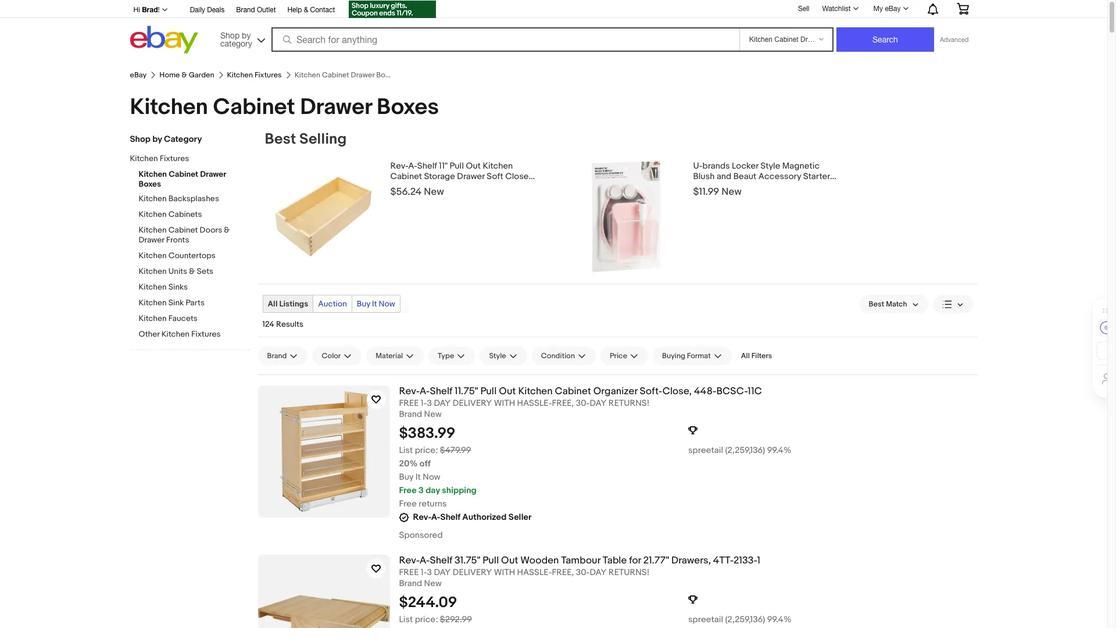 Task type: vqa. For each thing, say whether or not it's contained in the screenshot.
2nd 30- from the top
yes



Task type: describe. For each thing, give the bounding box(es) containing it.
out inside 'rev-a-shelf 11" pull out kitchen cabinet storage drawer soft close 4wdb-1222sc-1'
[[466, 161, 481, 172]]

daily deals
[[190, 6, 225, 14]]

1- inside rev-a-shelf 11.75" pull out kitchen cabinet organizer soft-close, 448-bcsc-11c free 1-3 day delivery with hassle-free, 30-day returns! brand new
[[421, 398, 427, 409]]

$244.09
[[399, 594, 458, 612]]

kitchen inside 'rev-a-shelf 11" pull out kitchen cabinet storage drawer soft close 4wdb-1222sc-1'
[[483, 161, 513, 172]]

brands
[[703, 161, 730, 172]]

advanced
[[941, 36, 969, 43]]

sinks
[[169, 282, 188, 292]]

2 spreetail (2,259,136) 99.4% from the top
[[689, 614, 792, 625]]

rev- for 31.75"
[[399, 555, 420, 566]]

kitchen countertops link
[[139, 251, 249, 262]]

faucets
[[169, 314, 198, 323]]

close,
[[663, 386, 692, 397]]

$479.99
[[440, 445, 471, 456]]

0 vertical spatial it
[[372, 299, 377, 309]]

all for all listings
[[268, 299, 278, 309]]

color
[[322, 351, 341, 361]]

magnetic
[[783, 161, 820, 172]]

11"
[[439, 161, 448, 172]]

Search for anything text field
[[273, 29, 738, 51]]

home & garden
[[160, 70, 214, 80]]

2 spreetail from the top
[[689, 614, 724, 625]]

!
[[158, 6, 160, 14]]

cabinet inside 'rev-a-shelf 11" pull out kitchen cabinet storage drawer soft close 4wdb-1222sc-1'
[[391, 171, 422, 182]]

rev-a-shelf 11" pull out kitchen cabinet storage drawer soft close 4wdb-1222sc-1
[[391, 161, 529, 193]]

$244.09 list price: $292.99
[[399, 594, 472, 625]]

free, inside rev-a-shelf 11.75" pull out kitchen cabinet organizer soft-close, 448-bcsc-11c free 1-3 day delivery with hassle-free, 30-day returns! brand new
[[552, 398, 574, 409]]

delivery inside rev-a-shelf 31.75" pull out wooden tambour table for 21.77" drawers, 4tt-2133-1 free 1-3 day delivery with hassle-free, 30-day returns! brand new
[[453, 567, 492, 578]]

backsplashes
[[169, 194, 219, 204]]

brand button
[[258, 347, 308, 365]]

kitchen units & sets link
[[139, 266, 249, 277]]

pull inside 'rev-a-shelf 11" pull out kitchen cabinet storage drawer soft close 4wdb-1222sc-1'
[[450, 161, 464, 172]]

price: for $244.09
[[415, 614, 438, 625]]

all listings link
[[263, 296, 313, 312]]

shop by category banner
[[127, 0, 978, 56]]

new inside rev-a-shelf 11.75" pull out kitchen cabinet organizer soft-close, 448-bcsc-11c free 1-3 day delivery with hassle-free, 30-day returns! brand new
[[424, 409, 442, 420]]

price: for $383.99
[[415, 445, 438, 456]]

soft-
[[640, 386, 663, 397]]

u-brands locker style magnetic blush and beaut accessory starter kit pink a325
[[694, 161, 831, 193]]

day down organizer
[[590, 398, 607, 409]]

blush
[[694, 171, 715, 182]]

returns! inside rev-a-shelf 11.75" pull out kitchen cabinet organizer soft-close, 448-bcsc-11c free 1-3 day delivery with hassle-free, 30-day returns! brand new
[[609, 398, 650, 409]]

units
[[169, 266, 187, 276]]

sell link
[[793, 4, 815, 13]]

a- for 11"
[[409, 161, 418, 172]]

rev- for 11.75"
[[399, 386, 420, 397]]

shelf inside $383.99 list price: $479.99 20% off buy it now free 3 day shipping free returns rev-a-shelf authorized seller
[[441, 512, 461, 523]]

2 top rated plus image from the top
[[689, 595, 698, 604]]

by for category
[[242, 31, 251, 40]]

category
[[220, 39, 252, 48]]

kitchen sinks link
[[139, 282, 249, 293]]

shop by category
[[220, 31, 252, 48]]

a325
[[725, 182, 746, 193]]

boxes inside kitchen fixtures kitchen cabinet drawer boxes kitchen backsplashes kitchen cabinets kitchen cabinet doors & drawer fronts kitchen countertops kitchen units & sets kitchen sinks kitchen sink parts kitchen faucets other kitchen fixtures
[[139, 179, 161, 189]]

1 free from the top
[[399, 485, 417, 496]]

kit
[[694, 182, 704, 193]]

1 spreetail (2,259,136) 99.4% from the top
[[689, 445, 792, 456]]

other kitchen fixtures link
[[139, 329, 249, 340]]

returns
[[419, 498, 447, 509]]

list for $244.09
[[399, 614, 413, 625]]

1 horizontal spatial boxes
[[377, 94, 439, 121]]

u-brands locker style magnetic blush and beaut accessory starter kit pink a325 image
[[568, 158, 684, 275]]

cabinets
[[169, 209, 202, 219]]

storage
[[424, 171, 455, 182]]

shelf for 31.75"
[[430, 555, 453, 566]]

main content containing best selling
[[258, 130, 978, 628]]

format
[[687, 351, 711, 361]]

a- inside $383.99 list price: $479.99 20% off buy it now free 3 day shipping free returns rev-a-shelf authorized seller
[[431, 512, 441, 523]]

brand outlet link
[[236, 4, 276, 17]]

0 horizontal spatial ebay
[[130, 70, 147, 80]]

daily deals link
[[190, 4, 225, 17]]

rev-a-shelf 11.75" pull out kitchen cabinet organizer soft-close, 448-bcsc-11c link
[[399, 386, 978, 398]]

31.75"
[[455, 555, 481, 566]]

rev-a-shelf 11" pull out kitchen cabinet storage drawer soft close 4wdb-1222sc-1 link
[[391, 158, 536, 193]]

starter
[[804, 171, 831, 182]]

out for $383.99
[[499, 386, 516, 397]]

table
[[603, 555, 627, 566]]

sink
[[169, 298, 184, 308]]

1 spreetail from the top
[[689, 445, 724, 456]]

deals
[[207, 6, 225, 14]]

3 inside $383.99 list price: $479.99 20% off buy it now free 3 day shipping free returns rev-a-shelf authorized seller
[[419, 485, 424, 496]]

11.75"
[[455, 386, 479, 397]]

cabinet up backsplashes
[[169, 169, 198, 179]]

kitchen inside rev-a-shelf 11.75" pull out kitchen cabinet organizer soft-close, 448-bcsc-11c free 1-3 day delivery with hassle-free, 30-day returns! brand new
[[519, 386, 553, 397]]

kitchen cabinet doors & drawer fronts link
[[139, 225, 249, 246]]

4tt-
[[714, 555, 734, 566]]

match
[[887, 300, 908, 309]]

watchlist
[[823, 5, 851, 13]]

soft
[[487, 171, 504, 182]]

organizer
[[594, 386, 638, 397]]

auction link
[[314, 296, 352, 312]]

close
[[506, 171, 529, 182]]

kitchen fixtures kitchen cabinet drawer boxes kitchen backsplashes kitchen cabinets kitchen cabinet doors & drawer fronts kitchen countertops kitchen units & sets kitchen sinks kitchen sink parts kitchen faucets other kitchen fixtures
[[130, 154, 230, 339]]

drawers,
[[672, 555, 711, 566]]

style inside u-brands locker style magnetic blush and beaut accessory starter kit pink a325
[[761, 161, 781, 172]]

drawer left fronts
[[139, 235, 164, 245]]

brand outlet
[[236, 6, 276, 14]]

shipping
[[442, 485, 477, 496]]

& right the home
[[182, 70, 187, 80]]

kitchen cabinet drawer boxes
[[130, 94, 439, 121]]

rev-a-shelf 31.75" pull out wooden tambour table for 21.77" drawers, 4tt-2133-1 link
[[399, 555, 978, 567]]

0 vertical spatial buy
[[357, 299, 371, 309]]

best match button
[[860, 295, 929, 314]]

off
[[420, 458, 431, 469]]

out for $244.09
[[502, 555, 519, 566]]

watchlist link
[[816, 2, 864, 16]]

buy it now
[[357, 299, 396, 309]]

free inside rev-a-shelf 31.75" pull out wooden tambour table for 21.77" drawers, 4tt-2133-1 free 1-3 day delivery with hassle-free, 30-day returns! brand new
[[399, 567, 419, 578]]

selling
[[300, 130, 347, 148]]

accessory
[[759, 171, 802, 182]]

shop by category
[[130, 134, 202, 145]]

cabinet down cabinets
[[169, 225, 198, 235]]

kitchen faucets link
[[139, 314, 249, 325]]

rev-a-shelf 11" pull out kitchen cabinet storage drawer soft close 4wdb-1222sc-1 image
[[265, 158, 381, 275]]

fixtures for kitchen fixtures
[[255, 70, 282, 80]]

all for all filters
[[741, 351, 750, 361]]

448-
[[695, 386, 717, 397]]

hassle- inside rev-a-shelf 31.75" pull out wooden tambour table for 21.77" drawers, 4tt-2133-1 free 1-3 day delivery with hassle-free, 30-day returns! brand new
[[518, 567, 552, 578]]

rev- inside $383.99 list price: $479.99 20% off buy it now free 3 day shipping free returns rev-a-shelf authorized seller
[[413, 512, 432, 523]]

cabinet down the kitchen fixtures on the left
[[213, 94, 295, 121]]

tambour
[[562, 555, 601, 566]]

fronts
[[166, 235, 189, 245]]

new down storage
[[424, 186, 444, 198]]

locker
[[732, 161, 759, 172]]

beaut
[[734, 171, 757, 182]]

ebay inside "link"
[[886, 5, 901, 13]]

best selling
[[265, 130, 347, 148]]

rev-a-shelf 31.75" pull out wooden tambour table for 21.77" drawers, 4tt-2133-1 image
[[258, 555, 390, 628]]

other
[[139, 329, 160, 339]]

brand inside rev-a-shelf 31.75" pull out wooden tambour table for 21.77" drawers, 4tt-2133-1 free 1-3 day delivery with hassle-free, 30-day returns! brand new
[[399, 578, 422, 589]]

pink
[[706, 182, 723, 193]]

all filters
[[741, 351, 773, 361]]

for
[[630, 555, 642, 566]]

buying
[[663, 351, 686, 361]]

buy it now link
[[352, 296, 400, 312]]

bcsc-
[[717, 386, 748, 397]]

doors
[[200, 225, 222, 235]]

shop for shop by category
[[220, 31, 240, 40]]

home & garden link
[[160, 70, 214, 80]]



Task type: locate. For each thing, give the bounding box(es) containing it.
1 horizontal spatial style
[[761, 161, 781, 172]]

11c
[[748, 386, 763, 397]]

1 list from the top
[[399, 445, 413, 456]]

1 vertical spatial free
[[399, 498, 417, 509]]

a-
[[409, 161, 418, 172], [420, 386, 430, 397], [431, 512, 441, 523], [420, 555, 430, 566]]

buy right auction 'link'
[[357, 299, 371, 309]]

shop left category at the left of page
[[130, 134, 151, 145]]

pull for $383.99
[[481, 386, 497, 397]]

account navigation
[[127, 0, 978, 20]]

shelf inside rev-a-shelf 11.75" pull out kitchen cabinet organizer soft-close, 448-bcsc-11c free 1-3 day delivery with hassle-free, 30-day returns! brand new
[[430, 386, 453, 397]]

1 vertical spatial top rated plus image
[[689, 595, 698, 604]]

returns! down for
[[609, 567, 650, 578]]

list up 20%
[[399, 445, 413, 456]]

rev- down sponsored
[[399, 555, 420, 566]]

1- up $244.09
[[421, 567, 427, 578]]

124 results
[[263, 319, 304, 329]]

0 vertical spatial all
[[268, 299, 278, 309]]

1 vertical spatial all
[[741, 351, 750, 361]]

2 vertical spatial out
[[502, 555, 519, 566]]

pull inside rev-a-shelf 11.75" pull out kitchen cabinet organizer soft-close, 448-bcsc-11c free 1-3 day delivery with hassle-free, 30-day returns! brand new
[[481, 386, 497, 397]]

best inside 'best match' dropdown button
[[869, 300, 885, 309]]

1 returns! from the top
[[609, 398, 650, 409]]

all up the 124
[[268, 299, 278, 309]]

1 vertical spatial 1-
[[421, 567, 427, 578]]

type button
[[429, 347, 476, 365]]

1 vertical spatial free
[[399, 567, 419, 578]]

1 vertical spatial ebay
[[130, 70, 147, 80]]

kitchen fixtures link down category at the left of page
[[130, 154, 241, 165]]

0 vertical spatial list
[[399, 445, 413, 456]]

list down $244.09
[[399, 614, 413, 625]]

$383.99 list price: $479.99 20% off buy it now free 3 day shipping free returns rev-a-shelf authorized seller
[[399, 425, 532, 523]]

rev- inside 'rev-a-shelf 11" pull out kitchen cabinet storage drawer soft close 4wdb-1222sc-1'
[[391, 161, 409, 172]]

hi brad !
[[134, 5, 160, 14]]

1 horizontal spatial by
[[242, 31, 251, 40]]

0 vertical spatial out
[[466, 161, 481, 172]]

20%
[[399, 458, 418, 469]]

cabinet down condition dropdown button
[[555, 386, 592, 397]]

best for best match
[[869, 300, 885, 309]]

1 vertical spatial buy
[[399, 472, 414, 483]]

condition button
[[532, 347, 596, 365]]

2 (2,259,136) from the top
[[726, 614, 766, 625]]

1 vertical spatial kitchen fixtures link
[[130, 154, 241, 165]]

30- inside rev-a-shelf 11.75" pull out kitchen cabinet organizer soft-close, 448-bcsc-11c free 1-3 day delivery with hassle-free, 30-day returns! brand new
[[576, 398, 590, 409]]

by left category at the left of page
[[152, 134, 162, 145]]

1 vertical spatial best
[[869, 300, 885, 309]]

0 vertical spatial now
[[379, 299, 396, 309]]

2 99.4% from the top
[[768, 614, 792, 625]]

hi
[[134, 6, 140, 14]]

cabinet inside rev-a-shelf 11.75" pull out kitchen cabinet organizer soft-close, 448-bcsc-11c free 1-3 day delivery with hassle-free, 30-day returns! brand new
[[555, 386, 592, 397]]

style right the locker
[[761, 161, 781, 172]]

delivery down 11.75"
[[453, 398, 492, 409]]

1- up $383.99
[[421, 398, 427, 409]]

free left day
[[399, 485, 417, 496]]

1 vertical spatial shop
[[130, 134, 151, 145]]

list inside $383.99 list price: $479.99 20% off buy it now free 3 day shipping free returns rev-a-shelf authorized seller
[[399, 445, 413, 456]]

shop for shop by category
[[130, 134, 151, 145]]

now inside $383.99 list price: $479.99 20% off buy it now free 3 day shipping free returns rev-a-shelf authorized seller
[[423, 472, 441, 483]]

a- inside rev-a-shelf 31.75" pull out wooden tambour table for 21.77" drawers, 4tt-2133-1 free 1-3 day delivery with hassle-free, 30-day returns! brand new
[[420, 555, 430, 566]]

a- for 31.75"
[[420, 555, 430, 566]]

day
[[434, 398, 451, 409], [590, 398, 607, 409], [434, 567, 451, 578], [590, 567, 607, 578]]

brand up $383.99
[[399, 409, 422, 420]]

1 vertical spatial now
[[423, 472, 441, 483]]

new up $244.09
[[424, 578, 442, 589]]

a- down returns
[[431, 512, 441, 523]]

pull right 31.75"
[[483, 555, 499, 566]]

$11.99
[[694, 186, 720, 198]]

1 inside rev-a-shelf 31.75" pull out wooden tambour table for 21.77" drawers, 4tt-2133-1 free 1-3 day delivery with hassle-free, 30-day returns! brand new
[[758, 555, 761, 566]]

2 list from the top
[[399, 614, 413, 625]]

1 price: from the top
[[415, 445, 438, 456]]

kitchen fixtures
[[227, 70, 282, 80]]

rev-
[[391, 161, 409, 172], [399, 386, 420, 397], [413, 512, 432, 523], [399, 555, 420, 566]]

0 vertical spatial 3
[[427, 398, 432, 409]]

all inside all filters button
[[741, 351, 750, 361]]

3 inside rev-a-shelf 11.75" pull out kitchen cabinet organizer soft-close, 448-bcsc-11c free 1-3 day delivery with hassle-free, 30-day returns! brand new
[[427, 398, 432, 409]]

color button
[[313, 347, 362, 365]]

shelf left 11"
[[418, 161, 437, 172]]

2 vertical spatial 3
[[427, 567, 432, 578]]

(2,259,136)
[[726, 445, 766, 456], [726, 614, 766, 625]]

best for best selling
[[265, 130, 296, 148]]

day up $383.99
[[434, 398, 451, 409]]

it right auction 'link'
[[372, 299, 377, 309]]

1 vertical spatial fixtures
[[160, 154, 189, 163]]

price: down $244.09
[[415, 614, 438, 625]]

1222sc-
[[419, 182, 451, 193]]

2 with from the top
[[494, 567, 516, 578]]

free, inside rev-a-shelf 31.75" pull out wooden tambour table for 21.77" drawers, 4tt-2133-1 free 1-3 day delivery with hassle-free, 30-day returns! brand new
[[552, 567, 574, 578]]

day up $244.09
[[434, 567, 451, 578]]

1 vertical spatial pull
[[481, 386, 497, 397]]

30-
[[576, 398, 590, 409], [576, 567, 590, 578]]

free left returns
[[399, 498, 417, 509]]

view: list view image
[[943, 298, 964, 310]]

shop down deals
[[220, 31, 240, 40]]

condition
[[541, 351, 575, 361]]

returns! down organizer
[[609, 398, 650, 409]]

best down kitchen cabinet drawer boxes
[[265, 130, 296, 148]]

out
[[466, 161, 481, 172], [499, 386, 516, 397], [502, 555, 519, 566]]

$56.24 new
[[391, 186, 444, 198]]

style inside dropdown button
[[490, 351, 507, 361]]

1 horizontal spatial buy
[[399, 472, 414, 483]]

3 up $244.09
[[427, 567, 432, 578]]

all inside all listings link
[[268, 299, 278, 309]]

countertops
[[169, 251, 216, 261]]

with down seller
[[494, 567, 516, 578]]

shelf left 11.75"
[[430, 386, 453, 397]]

& right doors on the top left of the page
[[224, 225, 230, 235]]

1 top rated plus image from the top
[[689, 426, 698, 435]]

0 vertical spatial fixtures
[[255, 70, 282, 80]]

main content
[[258, 130, 978, 628]]

all left filters
[[741, 351, 750, 361]]

pull right 11.75"
[[481, 386, 497, 397]]

2 horizontal spatial fixtures
[[255, 70, 282, 80]]

0 vertical spatial 30-
[[576, 398, 590, 409]]

auction
[[318, 299, 347, 309]]

fixtures down kitchen faucets link
[[191, 329, 221, 339]]

get the coupon image
[[349, 1, 436, 18]]

0 vertical spatial boxes
[[377, 94, 439, 121]]

ebay right 'my'
[[886, 5, 901, 13]]

0 horizontal spatial shop
[[130, 134, 151, 145]]

day
[[426, 485, 440, 496]]

new up $383.99
[[424, 409, 442, 420]]

u-
[[694, 161, 703, 172]]

free, down condition dropdown button
[[552, 398, 574, 409]]

style button
[[480, 347, 527, 365]]

1 horizontal spatial ebay
[[886, 5, 901, 13]]

0 horizontal spatial by
[[152, 134, 162, 145]]

rev- inside rev-a-shelf 31.75" pull out wooden tambour table for 21.77" drawers, 4tt-2133-1 free 1-3 day delivery with hassle-free, 30-day returns! brand new
[[399, 555, 420, 566]]

hassle- down condition
[[518, 398, 552, 409]]

1 vertical spatial price:
[[415, 614, 438, 625]]

top rated plus image
[[689, 426, 698, 435], [689, 595, 698, 604]]

1 vertical spatial by
[[152, 134, 162, 145]]

with inside rev-a-shelf 11.75" pull out kitchen cabinet organizer soft-close, 448-bcsc-11c free 1-3 day delivery with hassle-free, 30-day returns! brand new
[[494, 398, 516, 409]]

$292.99
[[440, 614, 472, 625]]

0 vertical spatial spreetail (2,259,136) 99.4%
[[689, 445, 792, 456]]

type
[[438, 351, 455, 361]]

1 inside 'rev-a-shelf 11" pull out kitchen cabinet storage drawer soft close 4wdb-1222sc-1'
[[451, 182, 454, 193]]

daily
[[190, 6, 205, 14]]

a- up "4wdb-"
[[409, 161, 418, 172]]

3 up $383.99
[[427, 398, 432, 409]]

2 price: from the top
[[415, 614, 438, 625]]

list inside $244.09 list price: $292.99
[[399, 614, 413, 625]]

2133-
[[734, 555, 758, 566]]

with down style dropdown button
[[494, 398, 516, 409]]

my
[[874, 5, 884, 13]]

by down brand outlet link
[[242, 31, 251, 40]]

your shopping cart image
[[957, 3, 970, 15]]

3 left day
[[419, 485, 424, 496]]

0 vertical spatial kitchen fixtures link
[[227, 70, 282, 80]]

drawer left soft at top
[[457, 171, 485, 182]]

0 vertical spatial returns!
[[609, 398, 650, 409]]

fixtures down category at the left of page
[[160, 154, 189, 163]]

0 vertical spatial spreetail
[[689, 445, 724, 456]]

new inside rev-a-shelf 31.75" pull out wooden tambour table for 21.77" drawers, 4tt-2133-1 free 1-3 day delivery with hassle-free, 30-day returns! brand new
[[424, 578, 442, 589]]

brand inside 'account' navigation
[[236, 6, 255, 14]]

help
[[288, 6, 302, 14]]

2 delivery from the top
[[453, 567, 492, 578]]

0 vertical spatial style
[[761, 161, 781, 172]]

1 for 1222sc-
[[451, 182, 454, 193]]

0 vertical spatial 99.4%
[[768, 445, 792, 456]]

a- inside 'rev-a-shelf 11" pull out kitchen cabinet storage drawer soft close 4wdb-1222sc-1'
[[409, 161, 418, 172]]

1-
[[421, 398, 427, 409], [421, 567, 427, 578]]

drawer inside 'rev-a-shelf 11" pull out kitchen cabinet storage drawer soft close 4wdb-1222sc-1'
[[457, 171, 485, 182]]

price: inside $244.09 list price: $292.99
[[415, 614, 438, 625]]

a- left 11.75"
[[420, 386, 430, 397]]

30- inside rev-a-shelf 31.75" pull out wooden tambour table for 21.77" drawers, 4tt-2133-1 free 1-3 day delivery with hassle-free, 30-day returns! brand new
[[576, 567, 590, 578]]

&
[[304, 6, 308, 14], [182, 70, 187, 80], [224, 225, 230, 235], [189, 266, 195, 276]]

best left match
[[869, 300, 885, 309]]

kitchen cabinets link
[[139, 209, 249, 220]]

out left soft at top
[[466, 161, 481, 172]]

now up material
[[379, 299, 396, 309]]

shelf left 31.75"
[[430, 555, 453, 566]]

with
[[494, 398, 516, 409], [494, 567, 516, 578]]

0 vertical spatial shop
[[220, 31, 240, 40]]

free inside rev-a-shelf 11.75" pull out kitchen cabinet organizer soft-close, 448-bcsc-11c free 1-3 day delivery with hassle-free, 30-day returns! brand new
[[399, 398, 419, 409]]

a- down sponsored
[[420, 555, 430, 566]]

1 horizontal spatial 1
[[758, 555, 761, 566]]

2 1- from the top
[[421, 567, 427, 578]]

a- for 11.75"
[[420, 386, 430, 397]]

1 vertical spatial list
[[399, 614, 413, 625]]

delivery inside rev-a-shelf 11.75" pull out kitchen cabinet organizer soft-close, 448-bcsc-11c free 1-3 day delivery with hassle-free, 30-day returns! brand new
[[453, 398, 492, 409]]

1 vertical spatial free,
[[552, 567, 574, 578]]

shelf down returns
[[441, 512, 461, 523]]

sponsored
[[399, 530, 443, 541]]

0 vertical spatial price:
[[415, 445, 438, 456]]

shelf for 11.75"
[[430, 386, 453, 397]]

1 vertical spatial delivery
[[453, 567, 492, 578]]

1 vertical spatial boxes
[[139, 179, 161, 189]]

brand inside dropdown button
[[267, 351, 287, 361]]

by inside "shop by category"
[[242, 31, 251, 40]]

returns!
[[609, 398, 650, 409], [609, 567, 650, 578]]

pull for $244.09
[[483, 555, 499, 566]]

3 inside rev-a-shelf 31.75" pull out wooden tambour table for 21.77" drawers, 4tt-2133-1 free 1-3 day delivery with hassle-free, 30-day returns! brand new
[[427, 567, 432, 578]]

fixtures for kitchen fixtures kitchen cabinet drawer boxes kitchen backsplashes kitchen cabinets kitchen cabinet doors & drawer fronts kitchen countertops kitchen units & sets kitchen sinks kitchen sink parts kitchen faucets other kitchen fixtures
[[160, 154, 189, 163]]

parts
[[186, 298, 205, 308]]

it inside $383.99 list price: $479.99 20% off buy it now free 3 day shipping free returns rev-a-shelf authorized seller
[[416, 472, 421, 483]]

1 horizontal spatial all
[[741, 351, 750, 361]]

1
[[451, 182, 454, 193], [758, 555, 761, 566]]

pull inside rev-a-shelf 31.75" pull out wooden tambour table for 21.77" drawers, 4tt-2133-1 free 1-3 day delivery with hassle-free, 30-day returns! brand new
[[483, 555, 499, 566]]

1 vertical spatial spreetail
[[689, 614, 724, 625]]

out inside rev-a-shelf 31.75" pull out wooden tambour table for 21.77" drawers, 4tt-2133-1 free 1-3 day delivery with hassle-free, 30-day returns! brand new
[[502, 555, 519, 566]]

price: up off
[[415, 445, 438, 456]]

free, down the tambour
[[552, 567, 574, 578]]

hassle-
[[518, 398, 552, 409], [518, 567, 552, 578]]

returns! inside rev-a-shelf 31.75" pull out wooden tambour table for 21.77" drawers, 4tt-2133-1 free 1-3 day delivery with hassle-free, 30-day returns! brand new
[[609, 567, 650, 578]]

by
[[242, 31, 251, 40], [152, 134, 162, 145]]

buy inside $383.99 list price: $479.99 20% off buy it now free 3 day shipping free returns rev-a-shelf authorized seller
[[399, 472, 414, 483]]

2 hassle- from the top
[[518, 567, 552, 578]]

price:
[[415, 445, 438, 456], [415, 614, 438, 625]]

1 horizontal spatial now
[[423, 472, 441, 483]]

brand left outlet on the left of the page
[[236, 6, 255, 14]]

filters
[[752, 351, 773, 361]]

spreetail (2,259,136) 99.4%
[[689, 445, 792, 456], [689, 614, 792, 625]]

rev- inside rev-a-shelf 11.75" pull out kitchen cabinet organizer soft-close, 448-bcsc-11c free 1-3 day delivery with hassle-free, 30-day returns! brand new
[[399, 386, 420, 397]]

1 horizontal spatial best
[[869, 300, 885, 309]]

0 vertical spatial (2,259,136)
[[726, 445, 766, 456]]

& inside 'account' navigation
[[304, 6, 308, 14]]

1 vertical spatial 3
[[419, 485, 424, 496]]

2 free from the top
[[399, 567, 419, 578]]

0 horizontal spatial 1
[[451, 182, 454, 193]]

1 vertical spatial 30-
[[576, 567, 590, 578]]

hassle- inside rev-a-shelf 11.75" pull out kitchen cabinet organizer soft-close, 448-bcsc-11c free 1-3 day delivery with hassle-free, 30-day returns! brand new
[[518, 398, 552, 409]]

results
[[276, 319, 304, 329]]

0 horizontal spatial it
[[372, 299, 377, 309]]

0 vertical spatial 1-
[[421, 398, 427, 409]]

by for category
[[152, 134, 162, 145]]

0 vertical spatial with
[[494, 398, 516, 409]]

brad
[[142, 5, 158, 14]]

fixtures up kitchen cabinet drawer boxes
[[255, 70, 282, 80]]

kitchen sink parts link
[[139, 298, 249, 309]]

1 vertical spatial returns!
[[609, 567, 650, 578]]

shop inside "shop by category"
[[220, 31, 240, 40]]

free up $383.99
[[399, 398, 419, 409]]

0 horizontal spatial fixtures
[[160, 154, 189, 163]]

price: inside $383.99 list price: $479.99 20% off buy it now free 3 day shipping free returns rev-a-shelf authorized seller
[[415, 445, 438, 456]]

now up day
[[423, 472, 441, 483]]

0 horizontal spatial boxes
[[139, 179, 161, 189]]

0 horizontal spatial buy
[[357, 299, 371, 309]]

0 vertical spatial free
[[399, 398, 419, 409]]

1- inside rev-a-shelf 31.75" pull out wooden tambour table for 21.77" drawers, 4tt-2133-1 free 1-3 day delivery with hassle-free, 30-day returns! brand new
[[421, 567, 427, 578]]

none submit inside shop by category banner
[[837, 27, 935, 52]]

1 free, from the top
[[552, 398, 574, 409]]

day down table
[[590, 567, 607, 578]]

ebay left the home
[[130, 70, 147, 80]]

delivery down 31.75"
[[453, 567, 492, 578]]

99.4%
[[768, 445, 792, 456], [768, 614, 792, 625]]

kitchen fixtures link
[[227, 70, 282, 80], [130, 154, 241, 165]]

pull
[[450, 161, 464, 172], [481, 386, 497, 397], [483, 555, 499, 566]]

0 horizontal spatial style
[[490, 351, 507, 361]]

0 vertical spatial pull
[[450, 161, 464, 172]]

with inside rev-a-shelf 31.75" pull out wooden tambour table for 21.77" drawers, 4tt-2133-1 free 1-3 day delivery with hassle-free, 30-day returns! brand new
[[494, 567, 516, 578]]

out left wooden
[[502, 555, 519, 566]]

1 delivery from the top
[[453, 398, 492, 409]]

0 horizontal spatial best
[[265, 130, 296, 148]]

brand down the 124 results
[[267, 351, 287, 361]]

new down and
[[722, 186, 742, 198]]

contact
[[310, 6, 335, 14]]

1 vertical spatial out
[[499, 386, 516, 397]]

shelf for 11"
[[418, 161, 437, 172]]

1 99.4% from the top
[[768, 445, 792, 456]]

0 horizontal spatial all
[[268, 299, 278, 309]]

1 for 2133-
[[758, 555, 761, 566]]

2 vertical spatial pull
[[483, 555, 499, 566]]

1 hassle- from the top
[[518, 398, 552, 409]]

buy down 20%
[[399, 472, 414, 483]]

2 30- from the top
[[576, 567, 590, 578]]

1 1- from the top
[[421, 398, 427, 409]]

shelf inside 'rev-a-shelf 11" pull out kitchen cabinet storage drawer soft close 4wdb-1222sc-1'
[[418, 161, 437, 172]]

best match
[[869, 300, 908, 309]]

wooden
[[521, 555, 559, 566]]

listings
[[280, 299, 308, 309]]

0 vertical spatial delivery
[[453, 398, 492, 409]]

0 vertical spatial 1
[[451, 182, 454, 193]]

style right type dropdown button
[[490, 351, 507, 361]]

brand inside rev-a-shelf 11.75" pull out kitchen cabinet organizer soft-close, 448-bcsc-11c free 1-3 day delivery with hassle-free, 30-day returns! brand new
[[399, 409, 422, 420]]

rev- for 11"
[[391, 161, 409, 172]]

1 vertical spatial spreetail (2,259,136) 99.4%
[[689, 614, 792, 625]]

1 horizontal spatial it
[[416, 472, 421, 483]]

pull right 11"
[[450, 161, 464, 172]]

1 vertical spatial it
[[416, 472, 421, 483]]

rev-a-shelf 11.75" pull out kitchen cabinet organizer soft-close, 448-bcsc-11c image
[[258, 386, 390, 518]]

1 horizontal spatial shop
[[220, 31, 240, 40]]

0 vertical spatial ebay
[[886, 5, 901, 13]]

rev- up "4wdb-"
[[391, 161, 409, 172]]

$11.99 new
[[694, 186, 742, 198]]

1 30- from the top
[[576, 398, 590, 409]]

0 vertical spatial free,
[[552, 398, 574, 409]]

a- inside rev-a-shelf 11.75" pull out kitchen cabinet organizer soft-close, 448-bcsc-11c free 1-3 day delivery with hassle-free, 30-day returns! brand new
[[420, 386, 430, 397]]

out down style dropdown button
[[499, 386, 516, 397]]

top rated plus image down rev-a-shelf 11.75" pull out kitchen cabinet organizer soft-close, 448-bcsc-11c link
[[689, 426, 698, 435]]

1 vertical spatial 1
[[758, 555, 761, 566]]

0 vertical spatial hassle-
[[518, 398, 552, 409]]

all filters button
[[737, 347, 777, 365]]

30- down the tambour
[[576, 567, 590, 578]]

1 (2,259,136) from the top
[[726, 445, 766, 456]]

1 vertical spatial hassle-
[[518, 567, 552, 578]]

category
[[164, 134, 202, 145]]

& left 'sets'
[[189, 266, 195, 276]]

0 vertical spatial free
[[399, 485, 417, 496]]

1 vertical spatial with
[[494, 567, 516, 578]]

1 with from the top
[[494, 398, 516, 409]]

rev- down returns
[[413, 512, 432, 523]]

all
[[268, 299, 278, 309], [741, 351, 750, 361]]

free up $244.09
[[399, 567, 419, 578]]

124
[[263, 319, 274, 329]]

kitchen fixtures link down category
[[227, 70, 282, 80]]

rev-a-shelf 11.75" pull out kitchen cabinet organizer soft-close, 448-bcsc-11c free 1-3 day delivery with hassle-free, 30-day returns! brand new
[[399, 386, 763, 420]]

ebay link
[[130, 70, 147, 80]]

2 free from the top
[[399, 498, 417, 509]]

0 vertical spatial best
[[265, 130, 296, 148]]

& right help
[[304, 6, 308, 14]]

out inside rev-a-shelf 11.75" pull out kitchen cabinet organizer soft-close, 448-bcsc-11c free 1-3 day delivery with hassle-free, 30-day returns! brand new
[[499, 386, 516, 397]]

my ebay link
[[868, 2, 914, 16]]

cabinet up $56.24 in the top of the page
[[391, 171, 422, 182]]

1 horizontal spatial fixtures
[[191, 329, 221, 339]]

drawer up the selling
[[300, 94, 372, 121]]

0 horizontal spatial now
[[379, 299, 396, 309]]

1 vertical spatial (2,259,136)
[[726, 614, 766, 625]]

top rated plus image down the 'drawers,'
[[689, 595, 698, 604]]

30- down condition dropdown button
[[576, 398, 590, 409]]

sets
[[197, 266, 214, 276]]

2 vertical spatial fixtures
[[191, 329, 221, 339]]

2 returns! from the top
[[609, 567, 650, 578]]

2 free, from the top
[[552, 567, 574, 578]]

0 vertical spatial by
[[242, 31, 251, 40]]

style
[[761, 161, 781, 172], [490, 351, 507, 361]]

buying format
[[663, 351, 711, 361]]

rev- down material dropdown button
[[399, 386, 420, 397]]

brand up $244.09
[[399, 578, 422, 589]]

hassle- down wooden
[[518, 567, 552, 578]]

all listings
[[268, 299, 308, 309]]

material button
[[367, 347, 424, 365]]

1 vertical spatial style
[[490, 351, 507, 361]]

0 vertical spatial top rated plus image
[[689, 426, 698, 435]]

it down off
[[416, 472, 421, 483]]

list for $383.99
[[399, 445, 413, 456]]

best
[[265, 130, 296, 148], [869, 300, 885, 309]]

drawer up backsplashes
[[200, 169, 226, 179]]

shelf inside rev-a-shelf 31.75" pull out wooden tambour table for 21.77" drawers, 4tt-2133-1 free 1-3 day delivery with hassle-free, 30-day returns! brand new
[[430, 555, 453, 566]]

None submit
[[837, 27, 935, 52]]

1 vertical spatial 99.4%
[[768, 614, 792, 625]]

1 free from the top
[[399, 398, 419, 409]]

kitchen backsplashes link
[[139, 194, 249, 205]]



